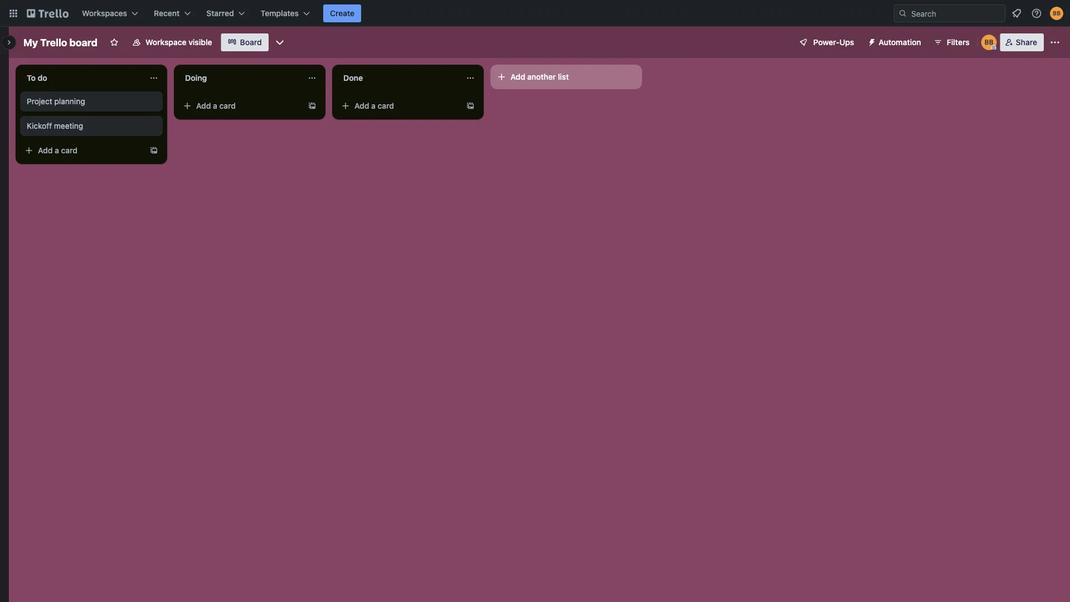 Task type: describe. For each thing, give the bounding box(es) containing it.
list
[[558, 72, 569, 81]]

workspace visible
[[146, 38, 212, 47]]

Board name text field
[[18, 33, 103, 51]]

to
[[27, 73, 36, 83]]

back to home image
[[27, 4, 69, 22]]

add another list button
[[491, 65, 643, 89]]

1 vertical spatial bob builder (bobbuilder40) image
[[982, 35, 998, 50]]

my trello board
[[23, 36, 98, 48]]

card for to do
[[61, 146, 78, 155]]

add for doing
[[196, 101, 211, 110]]

kickoff meeting link
[[27, 120, 156, 132]]

board link
[[221, 33, 269, 51]]

show menu image
[[1050, 37, 1061, 48]]

project planning
[[27, 97, 85, 106]]

visible
[[189, 38, 212, 47]]

add inside "button"
[[511, 72, 526, 81]]

doing
[[185, 73, 207, 83]]

power-ups button
[[792, 33, 861, 51]]

do
[[38, 73, 47, 83]]

add a card button for doing
[[178, 97, 303, 115]]

to do
[[27, 73, 47, 83]]

star or unstar board image
[[110, 38, 119, 47]]

another
[[528, 72, 556, 81]]

templates button
[[254, 4, 317, 22]]

kickoff meeting
[[27, 121, 83, 131]]

starred
[[207, 9, 234, 18]]

Search field
[[908, 5, 1006, 22]]

filters button
[[931, 33, 974, 51]]

starred button
[[200, 4, 252, 22]]

filters
[[947, 38, 970, 47]]

automation button
[[864, 33, 928, 51]]

customize views image
[[274, 37, 285, 48]]

add a card for done
[[355, 101, 394, 110]]

workspaces
[[82, 9, 127, 18]]

my
[[23, 36, 38, 48]]

open information menu image
[[1032, 8, 1043, 19]]

Doing text field
[[178, 69, 301, 87]]

recent button
[[147, 4, 198, 22]]

sm image
[[864, 33, 879, 49]]

add a card for doing
[[196, 101, 236, 110]]

power-
[[814, 38, 840, 47]]

add for to do
[[38, 146, 53, 155]]

search image
[[899, 9, 908, 18]]

workspace
[[146, 38, 187, 47]]

a for to do
[[55, 146, 59, 155]]

share button
[[1001, 33, 1045, 51]]

add another list
[[511, 72, 569, 81]]

kickoff
[[27, 121, 52, 131]]



Task type: locate. For each thing, give the bounding box(es) containing it.
this member is an admin of this board. image
[[992, 45, 997, 50]]

meeting
[[54, 121, 83, 131]]

2 horizontal spatial card
[[378, 101, 394, 110]]

a down doing text box
[[213, 101, 217, 110]]

project
[[27, 97, 52, 106]]

add left the another
[[511, 72, 526, 81]]

done
[[344, 73, 363, 83]]

1 horizontal spatial add a card
[[196, 101, 236, 110]]

0 vertical spatial bob builder (bobbuilder40) image
[[1051, 7, 1064, 20]]

card
[[219, 101, 236, 110], [378, 101, 394, 110], [61, 146, 78, 155]]

1 horizontal spatial add a card button
[[178, 97, 303, 115]]

0 notifications image
[[1011, 7, 1024, 20]]

1 horizontal spatial bob builder (bobbuilder40) image
[[1051, 7, 1064, 20]]

a down done text field
[[372, 101, 376, 110]]

card for done
[[378, 101, 394, 110]]

workspace visible button
[[125, 33, 219, 51]]

1 horizontal spatial a
[[213, 101, 217, 110]]

2 horizontal spatial add a card
[[355, 101, 394, 110]]

create
[[330, 9, 355, 18]]

0 horizontal spatial add a card button
[[20, 142, 145, 160]]

add down the kickoff
[[38, 146, 53, 155]]

automation
[[879, 38, 922, 47]]

trello
[[40, 36, 67, 48]]

ups
[[840, 38, 855, 47]]

share
[[1017, 38, 1038, 47]]

bob builder (bobbuilder40) image right open information menu image
[[1051, 7, 1064, 20]]

0 horizontal spatial bob builder (bobbuilder40) image
[[982, 35, 998, 50]]

2 horizontal spatial a
[[372, 101, 376, 110]]

create from template… image
[[308, 102, 317, 110], [466, 102, 475, 110], [149, 146, 158, 155]]

1 horizontal spatial create from template… image
[[308, 102, 317, 110]]

Done text field
[[337, 69, 460, 87]]

a down kickoff meeting
[[55, 146, 59, 155]]

board
[[240, 38, 262, 47]]

add
[[511, 72, 526, 81], [196, 101, 211, 110], [355, 101, 369, 110], [38, 146, 53, 155]]

add a card
[[196, 101, 236, 110], [355, 101, 394, 110], [38, 146, 78, 155]]

recent
[[154, 9, 180, 18]]

0 horizontal spatial add a card
[[38, 146, 78, 155]]

add down done
[[355, 101, 369, 110]]

0 horizontal spatial card
[[61, 146, 78, 155]]

2 horizontal spatial create from template… image
[[466, 102, 475, 110]]

power-ups
[[814, 38, 855, 47]]

project planning link
[[27, 96, 156, 107]]

add a card for to do
[[38, 146, 78, 155]]

primary element
[[0, 0, 1071, 27]]

card for doing
[[219, 101, 236, 110]]

create from template… image for to do
[[149, 146, 158, 155]]

0 horizontal spatial create from template… image
[[149, 146, 158, 155]]

create from template… image for doing
[[308, 102, 317, 110]]

board
[[69, 36, 98, 48]]

add a card down kickoff meeting
[[38, 146, 78, 155]]

2 horizontal spatial add a card button
[[337, 97, 462, 115]]

add a card button down doing text box
[[178, 97, 303, 115]]

add down doing
[[196, 101, 211, 110]]

card down done text field
[[378, 101, 394, 110]]

card down meeting
[[61, 146, 78, 155]]

1 horizontal spatial card
[[219, 101, 236, 110]]

a
[[213, 101, 217, 110], [372, 101, 376, 110], [55, 146, 59, 155]]

bob builder (bobbuilder40) image
[[1051, 7, 1064, 20], [982, 35, 998, 50]]

card down doing text box
[[219, 101, 236, 110]]

To do text field
[[20, 69, 143, 87]]

bob builder (bobbuilder40) image right filters
[[982, 35, 998, 50]]

create button
[[323, 4, 362, 22]]

create from template… image for done
[[466, 102, 475, 110]]

workspaces button
[[75, 4, 145, 22]]

add a card down doing
[[196, 101, 236, 110]]

add for done
[[355, 101, 369, 110]]

a for done
[[372, 101, 376, 110]]

add a card button for done
[[337, 97, 462, 115]]

a for doing
[[213, 101, 217, 110]]

add a card button down kickoff meeting link
[[20, 142, 145, 160]]

0 horizontal spatial a
[[55, 146, 59, 155]]

add a card button down done text field
[[337, 97, 462, 115]]

planning
[[54, 97, 85, 106]]

add a card button for to do
[[20, 142, 145, 160]]

add a card button
[[178, 97, 303, 115], [337, 97, 462, 115], [20, 142, 145, 160]]

add a card down done
[[355, 101, 394, 110]]

templates
[[261, 9, 299, 18]]



Task type: vqa. For each thing, say whether or not it's contained in the screenshot.
Power-Ups
yes



